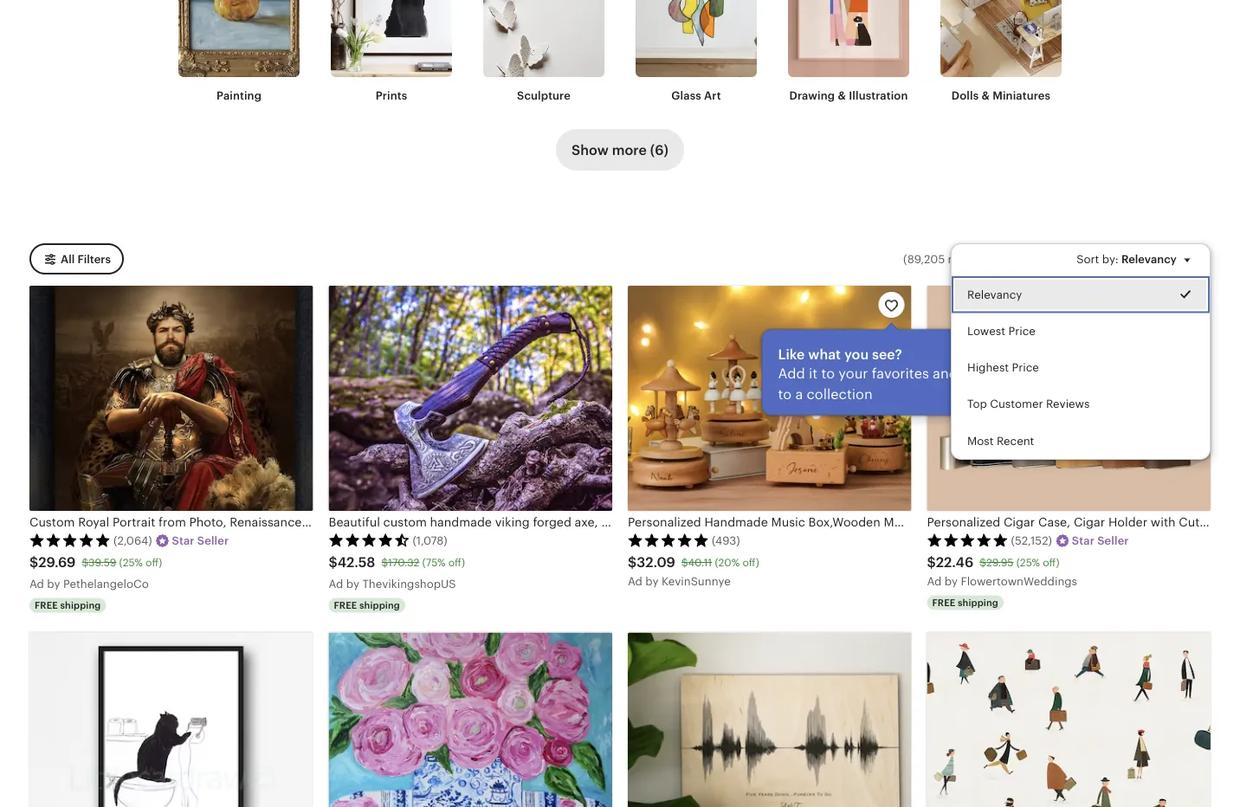 Task type: describe. For each thing, give the bounding box(es) containing it.
see?
[[873, 347, 903, 362]]

lowest price
[[968, 325, 1036, 338]]

miniatures
[[993, 89, 1051, 102]]

(6)
[[651, 142, 669, 158]]

sculpture
[[517, 89, 571, 102]]

kevinsunnye
[[662, 575, 731, 588]]

highest price link
[[952, 349, 1211, 386]]

personalized cigar case, cigar holder with cutter, groomsmen cigar case, gift for him, groomsmen gifts, cigar travel case, gift for husband image
[[928, 286, 1211, 511]]

29.95
[[987, 557, 1014, 569]]

by down 42.58
[[346, 578, 360, 591]]

29.69
[[38, 555, 76, 570]]

a inside the $ 32.09 $ 40.11 (20% off) a d by kevinsunnye
[[628, 575, 636, 588]]

(
[[904, 252, 908, 265]]

add
[[779, 366, 806, 381]]

dolls & miniatures link
[[941, 0, 1062, 103]]

4.5 out of 5 stars image
[[329, 533, 410, 547]]

shipping for 42.58
[[360, 600, 400, 611]]

menu containing relevancy
[[951, 243, 1211, 460]]

star seller for 29.69
[[172, 535, 229, 548]]

most
[[968, 434, 994, 447]]

tooltip containing like what you see?
[[762, 325, 1022, 416]]

top customer reviews
[[968, 398, 1091, 411]]

black cat print painting print cat lover gift cat decor cat art decor wall art home decor cat lover gift unframed select your print image
[[29, 633, 313, 808]]

personalized handmade music box,wooden music box,wooden horse musical carousel,vintage music box,heirloom carousel,baby boy girl shower gift image
[[628, 286, 912, 511]]

the station print image
[[928, 633, 1211, 808]]

like what you see? add it to your favorites and save to a collection
[[779, 347, 992, 402]]

(2,064)
[[114, 535, 152, 548]]

free shipping for 29.69
[[35, 600, 101, 611]]

relevancy link
[[952, 276, 1211, 313]]

highest price
[[968, 361, 1040, 374]]

a inside $ 22.46 $ 29.95 (25% off) a d by flowertownweddings
[[928, 575, 935, 588]]

you
[[845, 347, 869, 362]]

( 89,205 results,
[[904, 252, 988, 265]]

free for 29.69
[[35, 600, 58, 611]]

show
[[572, 142, 609, 158]]

0 horizontal spatial relevancy
[[968, 288, 1023, 301]]

most recent link
[[952, 423, 1211, 459]]

d down 42.58
[[336, 578, 343, 591]]

(25% for 22.46
[[1017, 557, 1041, 569]]

star for 29.69
[[172, 535, 195, 548]]

5 out of 5 stars image for 32.09
[[628, 533, 710, 547]]

d inside the $ 32.09 $ 40.11 (20% off) a d by kevinsunnye
[[636, 575, 643, 588]]

your
[[839, 366, 869, 381]]

painting link
[[179, 0, 300, 103]]

a d by thevikingshopus
[[329, 578, 456, 591]]

seller for 29.69
[[197, 535, 229, 548]]

pethelangeloco
[[63, 578, 149, 591]]

save
[[962, 366, 992, 381]]

(25% for 29.69
[[119, 557, 143, 569]]

star seller for 22.46
[[1073, 535, 1130, 548]]

89,205
[[908, 252, 946, 265]]

a d by pethelangeloco
[[29, 578, 149, 591]]

by:
[[1103, 252, 1119, 265]]

off) for 22.46
[[1044, 557, 1060, 569]]

top
[[968, 398, 988, 411]]

drawing & illustration
[[790, 89, 909, 102]]

drawing
[[790, 89, 836, 102]]

custom royal portrait from photo, renaissance portrait, historical portrait, royal portrait, human portrait, custom men women portrait image
[[29, 286, 313, 511]]

$ 32.09 $ 40.11 (20% off) a d by kevinsunnye
[[628, 555, 760, 588]]

beautiful custom handmade viking forged axe, groomsmen gift , birthday gift, collectibles axe , gift for him , anniversary gift for husband image
[[329, 286, 613, 511]]



Task type: vqa. For each thing, say whether or not it's contained in the screenshot.
Casamigos Blanco Candle - Premium soy wax - Free shipping Image
no



Task type: locate. For each thing, give the bounding box(es) containing it.
d down 32.09
[[636, 575, 643, 588]]

& right dolls
[[982, 89, 990, 102]]

results,
[[949, 252, 988, 265]]

1 horizontal spatial 5 out of 5 stars image
[[628, 533, 710, 547]]

dolls
[[952, 89, 979, 102]]

seller for 22.46
[[1098, 535, 1130, 548]]

menu
[[951, 243, 1211, 460]]

40.11
[[688, 557, 713, 569]]

1 horizontal spatial seller
[[1098, 535, 1130, 548]]

(52,152)
[[1012, 535, 1053, 548]]

2 horizontal spatial free
[[933, 598, 956, 608]]

star right the (2,064)
[[172, 535, 195, 548]]

(75%
[[423, 557, 446, 569]]

flowertownweddings
[[961, 575, 1078, 588]]

off) for 29.69
[[146, 557, 162, 569]]

star seller right the (2,064)
[[172, 535, 229, 548]]

free for 22.46
[[933, 598, 956, 608]]

off) down (52,152)
[[1044, 557, 1060, 569]]

&
[[838, 89, 847, 102], [982, 89, 990, 102]]

5 out of 5 stars image for 29.69
[[29, 533, 111, 547]]

relevancy right "by:"
[[1122, 252, 1178, 265]]

recent
[[997, 434, 1035, 447]]

thevikingshopus
[[363, 578, 456, 591]]

22.46
[[937, 555, 974, 570]]

2 horizontal spatial free shipping
[[933, 598, 999, 608]]

free down 42.58
[[334, 600, 357, 611]]

reviews
[[1047, 398, 1091, 411]]

1 vertical spatial relevancy
[[968, 288, 1023, 301]]

off) inside $ 22.46 $ 29.95 (25% off) a d by flowertownweddings
[[1044, 557, 1060, 569]]

3 5 out of 5 stars image from the left
[[928, 533, 1009, 547]]

off) down the (2,064)
[[146, 557, 162, 569]]

sort
[[1077, 252, 1100, 265]]

$ 42.58 $ 170.32 (75% off)
[[329, 555, 465, 570]]

star
[[172, 535, 195, 548], [1073, 535, 1095, 548]]

free for 42.58
[[334, 600, 357, 611]]

0 horizontal spatial 5 out of 5 stars image
[[29, 533, 111, 547]]

free shipping down 22.46 at bottom
[[933, 598, 999, 608]]

shipping for 29.69
[[60, 600, 101, 611]]

shipping down a d by pethelangeloco
[[60, 600, 101, 611]]

5th anniversary gift for him | soundwave art | wood anniversary | voice recording gift image
[[628, 633, 912, 808]]

1 horizontal spatial star seller
[[1073, 535, 1130, 548]]

170.32
[[388, 557, 420, 569]]

(25% up "flowertownweddings"
[[1017, 557, 1041, 569]]

$ 29.69 $ 39.59 (25% off)
[[29, 555, 162, 570]]

off) inside $ 29.69 $ 39.59 (25% off)
[[146, 557, 162, 569]]

illustration
[[849, 89, 909, 102]]

d
[[636, 575, 643, 588], [935, 575, 942, 588], [37, 578, 44, 591], [336, 578, 343, 591]]

free shipping down a d by thevikingshopus
[[334, 600, 400, 611]]

2 (25% from the left
[[1017, 557, 1041, 569]]

favorites
[[872, 366, 930, 381]]

d down 29.69
[[37, 578, 44, 591]]

price
[[1009, 325, 1036, 338], [1013, 361, 1040, 374]]

customer
[[991, 398, 1044, 411]]

seller right the (2,064)
[[197, 535, 229, 548]]

4 off) from the left
[[1044, 557, 1060, 569]]

off) right (75%
[[449, 557, 465, 569]]

(1,078)
[[413, 535, 448, 548]]

all
[[61, 253, 75, 266]]

star seller right (52,152)
[[1073, 535, 1130, 548]]

5 out of 5 stars image up 32.09
[[628, 533, 710, 547]]

0 horizontal spatial free shipping
[[35, 600, 101, 611]]

show more (6)
[[572, 142, 669, 158]]

1 & from the left
[[838, 89, 847, 102]]

price for lowest price
[[1009, 325, 1036, 338]]

off) inside the $ 32.09 $ 40.11 (20% off) a d by kevinsunnye
[[743, 557, 760, 569]]

price up "top customer reviews"
[[1013, 361, 1040, 374]]

1 off) from the left
[[146, 557, 162, 569]]

top customer reviews link
[[952, 386, 1211, 423]]

shipping down a d by thevikingshopus
[[360, 600, 400, 611]]

dolls & miniatures
[[952, 89, 1051, 102]]

glass art link
[[636, 0, 757, 103]]

2 5 out of 5 stars image from the left
[[628, 533, 710, 547]]

peonies in blue and white ginger jar, floral still life, pink peonies,fine art print, "frances" by carolyn shultz image
[[329, 633, 613, 808]]

free
[[933, 598, 956, 608], [35, 600, 58, 611], [334, 600, 357, 611]]

0 horizontal spatial to
[[779, 386, 792, 402]]

price right lowest
[[1009, 325, 1036, 338]]

like
[[779, 347, 805, 362]]

seller right (52,152)
[[1098, 535, 1130, 548]]

0 horizontal spatial &
[[838, 89, 847, 102]]

d down 22.46 at bottom
[[935, 575, 942, 588]]

2 horizontal spatial shipping
[[958, 598, 999, 608]]

2 star from the left
[[1073, 535, 1095, 548]]

relevancy
[[1122, 252, 1178, 265], [968, 288, 1023, 301]]

by down 29.69
[[47, 578, 60, 591]]

$
[[29, 555, 38, 570], [329, 555, 338, 570], [628, 555, 637, 570], [928, 555, 937, 570], [82, 557, 88, 569], [382, 557, 388, 569], [682, 557, 688, 569], [980, 557, 987, 569]]

filters
[[78, 253, 111, 266]]

1 vertical spatial price
[[1013, 361, 1040, 374]]

& right drawing
[[838, 89, 847, 102]]

1 horizontal spatial relevancy
[[1122, 252, 1178, 265]]

star seller
[[172, 535, 229, 548], [1073, 535, 1130, 548]]

0 horizontal spatial seller
[[197, 535, 229, 548]]

1 star seller from the left
[[172, 535, 229, 548]]

2 horizontal spatial 5 out of 5 stars image
[[928, 533, 1009, 547]]

0 horizontal spatial shipping
[[60, 600, 101, 611]]

lowest price link
[[952, 313, 1211, 349]]

5 out of 5 stars image for 22.46
[[928, 533, 1009, 547]]

3 off) from the left
[[743, 557, 760, 569]]

star right (52,152)
[[1073, 535, 1095, 548]]

1 horizontal spatial &
[[982, 89, 990, 102]]

1 (25% from the left
[[119, 557, 143, 569]]

prints link
[[331, 0, 452, 103]]

most recent
[[968, 434, 1035, 447]]

sculpture link
[[484, 0, 605, 103]]

drawing & illustration link
[[789, 0, 910, 103]]

(25% inside $ 29.69 $ 39.59 (25% off)
[[119, 557, 143, 569]]

free down 22.46 at bottom
[[933, 598, 956, 608]]

a
[[796, 386, 804, 402], [628, 575, 636, 588], [928, 575, 935, 588], [29, 578, 37, 591], [329, 578, 337, 591]]

$ 22.46 $ 29.95 (25% off) a d by flowertownweddings
[[928, 555, 1078, 588]]

& for miniatures
[[982, 89, 990, 102]]

1 horizontal spatial free shipping
[[334, 600, 400, 611]]

(25%
[[119, 557, 143, 569], [1017, 557, 1041, 569]]

1 star from the left
[[172, 535, 195, 548]]

0 vertical spatial to
[[822, 366, 835, 381]]

by inside the $ 32.09 $ 40.11 (20% off) a d by kevinsunnye
[[646, 575, 659, 588]]

1 horizontal spatial shipping
[[360, 600, 400, 611]]

price for highest price
[[1013, 361, 1040, 374]]

(25% down the (2,064)
[[119, 557, 143, 569]]

shipping
[[958, 598, 999, 608], [60, 600, 101, 611], [360, 600, 400, 611]]

star for 22.46
[[1073, 535, 1095, 548]]

sort by: relevancy
[[1077, 252, 1178, 265]]

off)
[[146, 557, 162, 569], [449, 557, 465, 569], [743, 557, 760, 569], [1044, 557, 1060, 569]]

to down 'add'
[[779, 386, 792, 402]]

all filters button
[[29, 244, 124, 275]]

off) right (20%
[[743, 557, 760, 569]]

(20%
[[715, 557, 740, 569]]

relevancy up lowest price
[[968, 288, 1023, 301]]

1 vertical spatial to
[[779, 386, 792, 402]]

prints
[[376, 89, 408, 102]]

1 horizontal spatial (25%
[[1017, 557, 1041, 569]]

show more (6) button
[[556, 129, 685, 171]]

off) inside $ 42.58 $ 170.32 (75% off)
[[449, 557, 465, 569]]

all filters
[[61, 253, 111, 266]]

5 out of 5 stars image up 22.46 at bottom
[[928, 533, 1009, 547]]

by
[[646, 575, 659, 588], [945, 575, 958, 588], [47, 578, 60, 591], [346, 578, 360, 591]]

0 horizontal spatial star seller
[[172, 535, 229, 548]]

painting
[[217, 89, 262, 102]]

1 horizontal spatial free
[[334, 600, 357, 611]]

1 seller from the left
[[197, 535, 229, 548]]

glass
[[672, 89, 702, 102]]

$ inside $ 42.58 $ 170.32 (75% off)
[[382, 557, 388, 569]]

free shipping down a d by pethelangeloco
[[35, 600, 101, 611]]

art
[[705, 89, 722, 102]]

highest
[[968, 361, 1010, 374]]

5 out of 5 stars image
[[29, 533, 111, 547], [628, 533, 710, 547], [928, 533, 1009, 547]]

by inside $ 22.46 $ 29.95 (25% off) a d by flowertownweddings
[[945, 575, 958, 588]]

free down 29.69
[[35, 600, 58, 611]]

shipping down $ 22.46 $ 29.95 (25% off) a d by flowertownweddings on the bottom
[[958, 598, 999, 608]]

1 horizontal spatial to
[[822, 366, 835, 381]]

more
[[612, 142, 647, 158]]

free shipping for 22.46
[[933, 598, 999, 608]]

it
[[809, 366, 818, 381]]

& for illustration
[[838, 89, 847, 102]]

collection
[[807, 386, 873, 402]]

by down 32.09
[[646, 575, 659, 588]]

off) for 32.09
[[743, 557, 760, 569]]

what
[[809, 347, 842, 362]]

and
[[933, 366, 958, 381]]

42.58
[[338, 555, 376, 570]]

seller
[[197, 535, 229, 548], [1098, 535, 1130, 548]]

to right it
[[822, 366, 835, 381]]

0 vertical spatial relevancy
[[1122, 252, 1178, 265]]

2 seller from the left
[[1098, 535, 1130, 548]]

price inside "link"
[[1009, 325, 1036, 338]]

by down 22.46 at bottom
[[945, 575, 958, 588]]

1 5 out of 5 stars image from the left
[[29, 533, 111, 547]]

5 out of 5 stars image up 29.69
[[29, 533, 111, 547]]

shipping for 22.46
[[958, 598, 999, 608]]

32.09
[[637, 555, 676, 570]]

2 & from the left
[[982, 89, 990, 102]]

2 star seller from the left
[[1073, 535, 1130, 548]]

(493)
[[712, 535, 741, 548]]

d inside $ 22.46 $ 29.95 (25% off) a d by flowertownweddings
[[935, 575, 942, 588]]

lowest
[[968, 325, 1006, 338]]

0 horizontal spatial star
[[172, 535, 195, 548]]

tooltip
[[762, 325, 1022, 416]]

free shipping for 42.58
[[334, 600, 400, 611]]

off) for 42.58
[[449, 557, 465, 569]]

to
[[822, 366, 835, 381], [779, 386, 792, 402]]

free shipping
[[933, 598, 999, 608], [35, 600, 101, 611], [334, 600, 400, 611]]

1 horizontal spatial star
[[1073, 535, 1095, 548]]

0 horizontal spatial (25%
[[119, 557, 143, 569]]

0 horizontal spatial free
[[35, 600, 58, 611]]

39.59
[[88, 557, 116, 569]]

(25% inside $ 22.46 $ 29.95 (25% off) a d by flowertownweddings
[[1017, 557, 1041, 569]]

0 vertical spatial price
[[1009, 325, 1036, 338]]

a inside the like what you see? add it to your favorites and save to a collection
[[796, 386, 804, 402]]

glass art
[[672, 89, 722, 102]]

2 off) from the left
[[449, 557, 465, 569]]

$ inside $ 29.69 $ 39.59 (25% off)
[[82, 557, 88, 569]]



